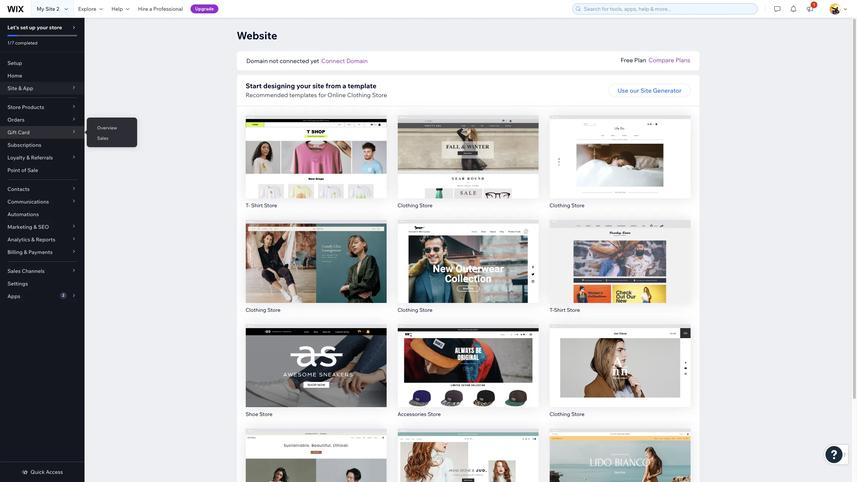 Task type: vqa. For each thing, say whether or not it's contained in the screenshot.
2nd Booking from the bottom
no



Task type: locate. For each thing, give the bounding box(es) containing it.
start
[[246, 82, 262, 90]]

a right from
[[343, 82, 347, 90]]

designing
[[263, 82, 295, 90]]

quick access button
[[22, 469, 63, 476]]

clothing inside start designing your site from a template recommended templates for online clothing store
[[347, 91, 371, 99]]

accessories store
[[398, 411, 441, 418]]

0 horizontal spatial shirt
[[251, 202, 263, 209]]

1 horizontal spatial t-
[[550, 307, 554, 313]]

0 vertical spatial sales
[[97, 135, 109, 141]]

use
[[618, 87, 629, 94]]

clothing
[[347, 91, 371, 99], [398, 202, 419, 209], [550, 202, 571, 209], [246, 307, 266, 313], [398, 307, 419, 313], [550, 411, 571, 418]]

store inside start designing your site from a template recommended templates for online clothing store
[[372, 91, 387, 99]]

1/7 completed
[[7, 40, 38, 46]]

1 button
[[803, 0, 819, 18]]

shoe
[[246, 411, 258, 418]]

automations link
[[0, 208, 85, 221]]

quick
[[31, 469, 45, 476]]

start designing your site from a template recommended templates for online clothing store
[[246, 82, 387, 99]]

website
[[237, 29, 278, 42]]

1 vertical spatial 2
[[62, 293, 64, 298]]

0 vertical spatial your
[[37, 24, 48, 31]]

2 domain from the left
[[347, 57, 368, 65]]

upgrade
[[195, 6, 214, 12]]

site
[[313, 82, 324, 90]]

sales channels button
[[0, 265, 85, 278]]

sales channels
[[7, 268, 45, 275]]

subscriptions
[[7, 142, 41, 148]]

your
[[37, 24, 48, 31], [297, 82, 311, 90]]

0 horizontal spatial site
[[7, 85, 17, 92]]

site down home
[[7, 85, 17, 92]]

view button
[[300, 160, 332, 173], [453, 160, 484, 173], [605, 160, 636, 173], [300, 264, 332, 278], [453, 264, 484, 278], [605, 264, 636, 278], [300, 369, 332, 382], [453, 369, 484, 382], [605, 369, 636, 382]]

communications button
[[0, 196, 85, 208]]

1 vertical spatial sales
[[7, 268, 21, 275]]

& left app
[[18, 85, 22, 92]]

1 horizontal spatial site
[[46, 6, 55, 12]]

t- for t-shirt store
[[550, 307, 554, 313]]

& right billing
[[24, 249, 27, 256]]

loyalty & referrals button
[[0, 151, 85, 164]]

1 horizontal spatial domain
[[347, 57, 368, 65]]

& inside dropdown button
[[34, 224, 37, 230]]

your right up
[[37, 24, 48, 31]]

sales up settings
[[7, 268, 21, 275]]

0 horizontal spatial t-
[[246, 202, 250, 209]]

automations
[[7, 211, 39, 218]]

sales inside sales channels popup button
[[7, 268, 21, 275]]

2 inside sidebar element
[[62, 293, 64, 298]]

sales for sales channels
[[7, 268, 21, 275]]

analytics & reports button
[[0, 233, 85, 246]]

sales down overview
[[97, 135, 109, 141]]

1 horizontal spatial shirt
[[554, 307, 566, 313]]

2 down settings link
[[62, 293, 64, 298]]

gift
[[7, 129, 17, 136]]

store products button
[[0, 101, 85, 114]]

a right "hire"
[[149, 6, 152, 12]]

a inside start designing your site from a template recommended templates for online clothing store
[[343, 82, 347, 90]]

site right our
[[641, 87, 652, 94]]

0 vertical spatial t-
[[246, 202, 250, 209]]

my
[[37, 6, 44, 12]]

0 horizontal spatial domain
[[247, 57, 268, 65]]

0 horizontal spatial your
[[37, 24, 48, 31]]

generator
[[653, 87, 682, 94]]

settings link
[[0, 278, 85, 290]]

your inside start designing your site from a template recommended templates for online clothing store
[[297, 82, 311, 90]]

& left seo
[[34, 224, 37, 230]]

site & app button
[[0, 82, 85, 95]]

reports
[[36, 236, 55, 243]]

& inside 'popup button'
[[24, 249, 27, 256]]

view
[[309, 163, 323, 170], [462, 163, 475, 170], [614, 163, 627, 170], [309, 267, 323, 275], [462, 267, 475, 275], [614, 267, 627, 275], [309, 372, 323, 379], [462, 372, 475, 379], [614, 372, 627, 379]]

1 vertical spatial t-
[[550, 307, 554, 313]]

t-
[[246, 202, 250, 209], [550, 307, 554, 313]]

sales
[[97, 135, 109, 141], [7, 268, 21, 275]]

store
[[49, 24, 62, 31]]

loyalty
[[7, 154, 25, 161]]

1 vertical spatial a
[[343, 82, 347, 90]]

2 horizontal spatial site
[[641, 87, 652, 94]]

connect
[[322, 57, 345, 65]]

site inside "button"
[[641, 87, 652, 94]]

t- for t- shirt store
[[246, 202, 250, 209]]

marketing
[[7, 224, 32, 230]]

& for loyalty
[[26, 154, 30, 161]]

connect domain button
[[322, 56, 368, 65]]

domain right connect
[[347, 57, 368, 65]]

2 right my
[[56, 6, 59, 12]]

sale
[[27, 167, 38, 174]]

set
[[20, 24, 28, 31]]

referrals
[[31, 154, 53, 161]]

1 horizontal spatial 2
[[62, 293, 64, 298]]

domain not connected yet connect domain
[[247, 57, 368, 65]]

& left reports
[[31, 236, 35, 243]]

0 horizontal spatial sales
[[7, 268, 21, 275]]

use our site generator button
[[609, 84, 691, 97]]

our
[[630, 87, 640, 94]]

clothing store
[[398, 202, 433, 209], [550, 202, 585, 209], [246, 307, 281, 313], [398, 307, 433, 313], [550, 411, 585, 418]]

domain left not
[[247, 57, 268, 65]]

edit button
[[301, 144, 332, 158], [453, 144, 484, 158], [605, 144, 636, 158], [301, 249, 332, 262], [453, 249, 484, 262], [605, 249, 636, 262], [301, 353, 332, 367], [453, 353, 484, 367], [605, 353, 636, 367], [301, 458, 332, 471], [453, 458, 484, 471], [605, 458, 636, 471]]

setup
[[7, 60, 22, 66]]

0 horizontal spatial a
[[149, 6, 152, 12]]

1 vertical spatial shirt
[[554, 307, 566, 313]]

settings
[[7, 280, 28, 287]]

completed
[[15, 40, 38, 46]]

sales for sales
[[97, 135, 109, 141]]

edit
[[311, 147, 322, 155], [463, 147, 474, 155], [615, 147, 626, 155], [311, 252, 322, 259], [463, 252, 474, 259], [615, 252, 626, 259], [311, 356, 322, 364], [463, 356, 474, 364], [615, 356, 626, 364], [311, 461, 322, 468], [463, 461, 474, 468], [615, 461, 626, 468]]

marketing & seo button
[[0, 221, 85, 233]]

site right my
[[46, 6, 55, 12]]

sales inside sales link
[[97, 135, 109, 141]]

recommended
[[246, 91, 288, 99]]

& for marketing
[[34, 224, 37, 230]]

shirt for t-shirt store
[[554, 307, 566, 313]]

1 vertical spatial your
[[297, 82, 311, 90]]

1 horizontal spatial your
[[297, 82, 311, 90]]

professional
[[153, 6, 183, 12]]

app
[[23, 85, 33, 92]]

seo
[[38, 224, 49, 230]]

1 horizontal spatial sales
[[97, 135, 109, 141]]

your up the 'templates'
[[297, 82, 311, 90]]

orders button
[[0, 114, 85, 126]]

0 horizontal spatial 2
[[56, 6, 59, 12]]

communications
[[7, 198, 49, 205]]

1 horizontal spatial a
[[343, 82, 347, 90]]

& right loyalty
[[26, 154, 30, 161]]

compare plans button
[[649, 56, 691, 65]]

0 vertical spatial shirt
[[251, 202, 263, 209]]

&
[[18, 85, 22, 92], [26, 154, 30, 161], [34, 224, 37, 230], [31, 236, 35, 243], [24, 249, 27, 256]]

overview
[[97, 125, 117, 131]]

domain
[[247, 57, 268, 65], [347, 57, 368, 65]]

0 vertical spatial a
[[149, 6, 152, 12]]

of
[[21, 167, 26, 174]]

help button
[[107, 0, 134, 18]]

store
[[372, 91, 387, 99], [7, 104, 21, 111], [264, 202, 277, 209], [420, 202, 433, 209], [572, 202, 585, 209], [268, 307, 281, 313], [420, 307, 433, 313], [567, 307, 580, 313], [260, 411, 273, 418], [428, 411, 441, 418], [572, 411, 585, 418]]

shirt
[[251, 202, 263, 209], [554, 307, 566, 313]]



Task type: describe. For each thing, give the bounding box(es) containing it.
gift card
[[7, 129, 30, 136]]

access
[[46, 469, 63, 476]]

billing & payments
[[7, 249, 53, 256]]

free plan compare plans
[[621, 56, 691, 64]]

for
[[319, 91, 327, 99]]

hire
[[138, 6, 148, 12]]

& for billing
[[24, 249, 27, 256]]

billing & payments button
[[0, 246, 85, 259]]

store products
[[7, 104, 44, 111]]

yet
[[311, 57, 319, 65]]

upgrade button
[[191, 4, 218, 13]]

help
[[112, 6, 123, 12]]

channels
[[22, 268, 45, 275]]

explore
[[78, 6, 96, 12]]

1 domain from the left
[[247, 57, 268, 65]]

card
[[18, 129, 30, 136]]

billing
[[7, 249, 23, 256]]

shirt for t- shirt store
[[251, 202, 263, 209]]

quick access
[[31, 469, 63, 476]]

contacts
[[7, 186, 30, 193]]

free
[[621, 56, 634, 64]]

& for analytics
[[31, 236, 35, 243]]

setup link
[[0, 57, 85, 69]]

loyalty & referrals
[[7, 154, 53, 161]]

a inside hire a professional link
[[149, 6, 152, 12]]

1/7
[[7, 40, 14, 46]]

1
[[814, 2, 816, 7]]

Search for tools, apps, help & more... field
[[582, 4, 756, 14]]

contacts button
[[0, 183, 85, 196]]

compare
[[649, 56, 675, 64]]

home
[[7, 72, 22, 79]]

hire a professional
[[138, 6, 183, 12]]

your inside sidebar element
[[37, 24, 48, 31]]

products
[[22, 104, 44, 111]]

sidebar element
[[0, 18, 85, 482]]

plan
[[635, 56, 647, 64]]

from
[[326, 82, 341, 90]]

my site 2
[[37, 6, 59, 12]]

analytics
[[7, 236, 30, 243]]

analytics & reports
[[7, 236, 55, 243]]

subscriptions link
[[0, 139, 85, 151]]

accessories
[[398, 411, 427, 418]]

up
[[29, 24, 36, 31]]

marketing & seo
[[7, 224, 49, 230]]

templates
[[290, 91, 317, 99]]

site & app
[[7, 85, 33, 92]]

payments
[[28, 249, 53, 256]]

orders
[[7, 117, 25, 123]]

connected
[[280, 57, 309, 65]]

store inside dropdown button
[[7, 104, 21, 111]]

home link
[[0, 69, 85, 82]]

online
[[328, 91, 346, 99]]

hire a professional link
[[134, 0, 188, 18]]

site inside dropdown button
[[7, 85, 17, 92]]

shoe store
[[246, 411, 273, 418]]

template
[[348, 82, 377, 90]]

not
[[269, 57, 279, 65]]

overview link
[[87, 122, 137, 134]]

t- shirt store
[[246, 202, 277, 209]]

use our site generator
[[618, 87, 682, 94]]

t-shirt store
[[550, 307, 580, 313]]

apps
[[7, 293, 20, 300]]

& for site
[[18, 85, 22, 92]]

plans
[[676, 56, 691, 64]]

point of sale
[[7, 167, 38, 174]]

0 vertical spatial 2
[[56, 6, 59, 12]]

sales link
[[87, 132, 137, 145]]



